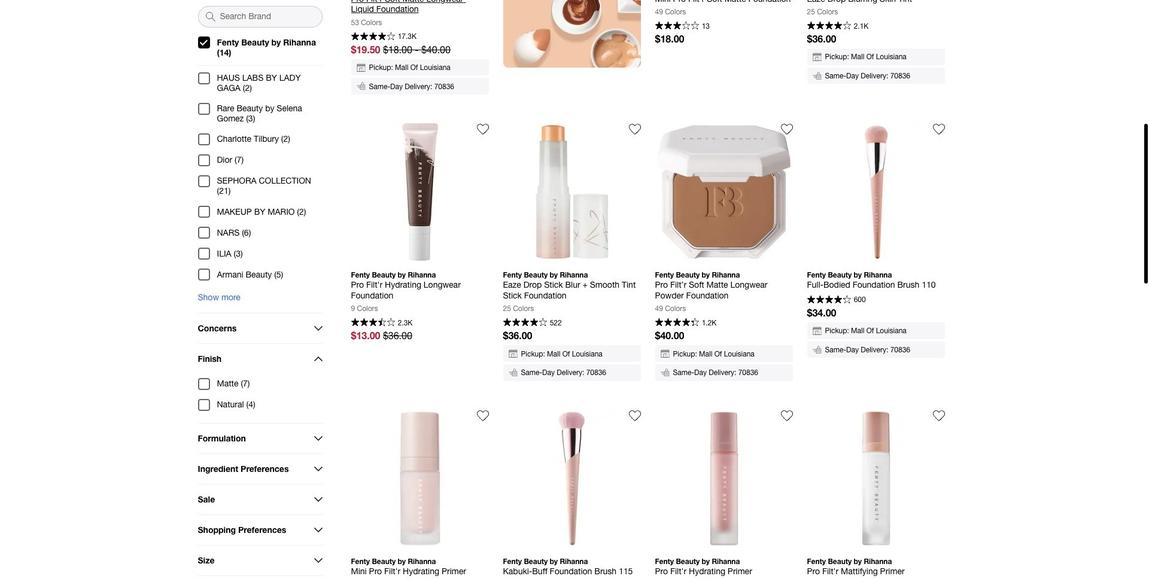 Task type: locate. For each thing, give the bounding box(es) containing it.
4 stars element left 522 reviews element
[[503, 319, 547, 328]]

fenty beauty by rihanna - pro filt'r hydrating longwear foundation image
[[351, 123, 489, 261]]

fenty beauty by rihanna - mini pro filt'r hydrating primer image
[[351, 410, 489, 548]]

2.3k reviews element
[[398, 320, 413, 327]]

fenty beauty by rihanna - eaze drop stick blur + smooth tint stick foundation image
[[503, 123, 641, 261]]

4 stars element
[[807, 22, 852, 31], [351, 32, 395, 42], [807, 296, 852, 305], [503, 319, 547, 328]]

2.1k reviews element
[[854, 22, 869, 30]]

4 stars element left 17.3k reviews element on the left top of page
[[351, 32, 395, 42]]

13 reviews element
[[702, 22, 710, 30]]

4 stars element left 2.1k reviews element
[[807, 22, 852, 31]]

fenty beauty by rihanna - pro filt'r hydrating primer image
[[655, 410, 793, 548]]

sign in to love fenty beauty by rihanna - eaze drop stick blur + smooth tint stick foundation image
[[629, 123, 641, 135]]

522 reviews element
[[550, 320, 562, 327]]

1.2k reviews element
[[702, 320, 717, 327]]

sign in to love fenty beauty by rihanna - pro filt'r hydrating longwear foundation image
[[477, 123, 489, 135]]

fenty beauty by rihanna - pro filt'r soft matte longwear powder foundation image
[[655, 123, 793, 261]]

17.3k reviews element
[[398, 33, 417, 40]]

4 stars element left "600 reviews" element
[[807, 296, 852, 305]]

sign in to love fenty beauty by rihanna - kabuki-buff foundation brush 115 image
[[629, 410, 641, 422]]

Search Brand search field
[[215, 6, 322, 27]]

4 stars element for "600 reviews" element
[[807, 296, 852, 305]]



Task type: vqa. For each thing, say whether or not it's contained in the screenshot.
Rare Beauty by Selena Gomez - Soft Pinch Liquid Blush "image"
no



Task type: describe. For each thing, give the bounding box(es) containing it.
4 stars element for 2.1k reviews element
[[807, 22, 852, 31]]

fenty beauty by rihanna - pro filt'r mattifying primer image
[[807, 410, 945, 548]]

4.5 stars element
[[655, 319, 699, 328]]

sign in to love fenty beauty by rihanna - pro filt'r hydrating primer image
[[781, 410, 793, 422]]

4 stars element for 17.3k reviews element on the left top of page
[[351, 32, 395, 42]]

4 stars element for 522 reviews element
[[503, 319, 547, 328]]

3 stars element
[[655, 22, 699, 31]]

fenty beauty by rihanna - kabuki-buff foundation brush 115 image
[[503, 410, 641, 548]]

3.5 stars element
[[351, 319, 395, 328]]

sign in to love fenty beauty by rihanna - pro filt'r mattifying primer image
[[933, 410, 945, 422]]

foundation finder | take the quiz > image
[[503, 0, 641, 68]]

600 reviews element
[[854, 296, 866, 304]]

sign in to love fenty beauty by rihanna - full-bodied foundation brush 110 image
[[933, 123, 945, 135]]

sign in to love fenty beauty by rihanna - pro filt'r soft matte longwear powder foundation image
[[781, 123, 793, 135]]

sign in to love fenty beauty by rihanna - mini pro filt'r hydrating primer image
[[477, 410, 489, 422]]

fenty beauty by rihanna - full-bodied foundation brush 110 image
[[807, 123, 945, 261]]



